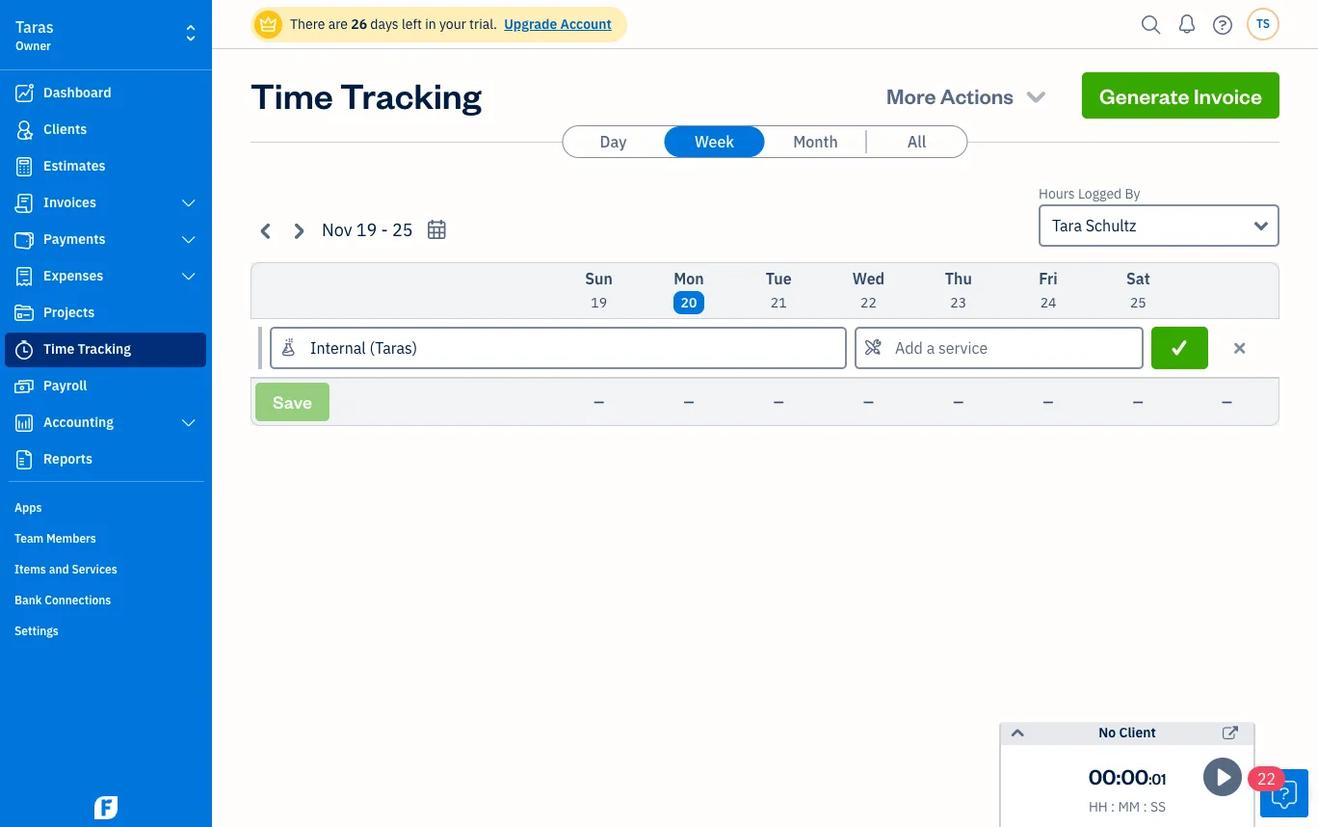 Task type: locate. For each thing, give the bounding box(es) containing it.
:
[[1117, 763, 1122, 790], [1150, 770, 1153, 789], [1112, 798, 1116, 816], [1144, 798, 1148, 816]]

25
[[392, 219, 413, 241], [1131, 294, 1147, 311]]

0 horizontal spatial 00
[[1089, 763, 1117, 790]]

dashboard image
[[13, 84, 36, 103]]

connections
[[45, 593, 111, 607]]

0 vertical spatial tracking
[[340, 72, 482, 118]]

resource center badge image
[[1261, 769, 1309, 818]]

0 vertical spatial chevron large down image
[[180, 196, 198, 211]]

tara schultz button
[[1039, 204, 1280, 247]]

1 horizontal spatial 19
[[591, 294, 607, 311]]

1 chevron large down image from the top
[[180, 232, 198, 248]]

mon 20
[[674, 269, 704, 311]]

there
[[290, 15, 325, 33]]

mon
[[674, 269, 704, 288]]

previous week image
[[255, 219, 278, 242]]

: up mm
[[1117, 763, 1122, 790]]

fri
[[1040, 269, 1058, 288]]

accounting link
[[5, 406, 206, 441]]

chevron large down image inside accounting link
[[180, 416, 198, 431]]

invoice image
[[13, 194, 36, 213]]

20
[[681, 294, 697, 311]]

nov 19 - 25
[[322, 219, 413, 241]]

more
[[887, 82, 937, 109]]

bank
[[14, 593, 42, 607]]

1 vertical spatial time
[[43, 340, 74, 358]]

week link
[[665, 126, 765, 157]]

22 down wed
[[861, 294, 877, 311]]

00
[[1089, 763, 1117, 790], [1122, 763, 1150, 790]]

chevron large down image
[[180, 232, 198, 248], [180, 416, 198, 431]]

reports link
[[5, 443, 206, 477]]

1 vertical spatial tracking
[[78, 340, 131, 358]]

23
[[951, 294, 967, 311]]

chevron large down image up projects link
[[180, 269, 198, 284]]

2 00 from the left
[[1122, 763, 1150, 790]]

money image
[[13, 377, 36, 396]]

1 horizontal spatial time
[[251, 72, 333, 118]]

1 chevron large down image from the top
[[180, 196, 198, 211]]

time down there
[[251, 72, 333, 118]]

chevron large down image inside "payments" link
[[180, 232, 198, 248]]

tara
[[1053, 216, 1083, 235]]

: up ss
[[1150, 770, 1153, 789]]

team
[[14, 531, 44, 546]]

tracking down projects link
[[78, 340, 131, 358]]

in
[[425, 15, 436, 33]]

0 vertical spatial 22
[[861, 294, 877, 311]]

team members link
[[5, 524, 206, 552]]

reports
[[43, 450, 93, 468]]

items
[[14, 562, 46, 577]]

22 right resume timer icon at the right bottom
[[1258, 769, 1277, 789]]

1 vertical spatial time tracking
[[43, 340, 131, 358]]

0 horizontal spatial time
[[43, 340, 74, 358]]

22
[[861, 294, 877, 311], [1258, 769, 1277, 789]]

logged
[[1079, 185, 1122, 202]]

accounting
[[43, 414, 114, 431]]

1 horizontal spatial 22
[[1258, 769, 1277, 789]]

0 vertical spatial chevron large down image
[[180, 232, 198, 248]]

next week image
[[287, 219, 309, 242]]

all
[[908, 132, 927, 151]]

tracking
[[340, 72, 482, 118], [78, 340, 131, 358]]

chevron large down image for payments
[[180, 232, 198, 248]]

time tracking down 26 at top
[[251, 72, 482, 118]]

ts button
[[1248, 8, 1280, 40]]

0 vertical spatial 19
[[357, 219, 377, 241]]

chevron large down image for expenses
[[180, 269, 198, 284]]

taras
[[15, 17, 54, 37]]

tracking down left
[[340, 72, 482, 118]]

clients link
[[5, 113, 206, 148]]

payments link
[[5, 223, 206, 257]]

tara schultz
[[1053, 216, 1137, 235]]

2 chevron large down image from the top
[[180, 269, 198, 284]]

hours
[[1039, 185, 1076, 202]]

24
[[1041, 294, 1057, 311]]

25 inside 'sat 25'
[[1131, 294, 1147, 311]]

00 left 01
[[1122, 763, 1150, 790]]

1 vertical spatial chevron large down image
[[180, 416, 198, 431]]

day
[[600, 132, 627, 151]]

there are 26 days left in your trial. upgrade account
[[290, 15, 612, 33]]

day link
[[564, 126, 664, 157]]

trial.
[[470, 15, 497, 33]]

nov
[[322, 219, 352, 241]]

0 horizontal spatial 19
[[357, 219, 377, 241]]

1 — from the left
[[594, 393, 605, 411]]

19 inside sun 19
[[591, 294, 607, 311]]

1 horizontal spatial time tracking
[[251, 72, 482, 118]]

ss
[[1151, 798, 1167, 816]]

time right timer image
[[43, 340, 74, 358]]

timer image
[[13, 340, 36, 360]]

—
[[594, 393, 605, 411], [684, 393, 695, 411], [774, 393, 784, 411], [864, 393, 874, 411], [954, 393, 964, 411], [1044, 393, 1054, 411], [1134, 393, 1144, 411], [1223, 393, 1233, 411]]

chevron large down image for accounting
[[180, 416, 198, 431]]

client image
[[13, 121, 36, 140]]

0 horizontal spatial 22
[[861, 294, 877, 311]]

1 vertical spatial 22
[[1258, 769, 1277, 789]]

0 horizontal spatial 25
[[392, 219, 413, 241]]

0 vertical spatial time tracking
[[251, 72, 482, 118]]

19 left -
[[357, 219, 377, 241]]

payroll link
[[5, 369, 206, 404]]

19 down sun
[[591, 294, 607, 311]]

account
[[561, 15, 612, 33]]

chevron large down image inside invoices link
[[180, 196, 198, 211]]

0 horizontal spatial time tracking
[[43, 340, 131, 358]]

time tracking down projects link
[[43, 340, 131, 358]]

sat
[[1127, 269, 1151, 288]]

1 vertical spatial chevron large down image
[[180, 269, 198, 284]]

1 vertical spatial 19
[[591, 294, 607, 311]]

report image
[[13, 450, 36, 470]]

chevron large down image
[[180, 196, 198, 211], [180, 269, 198, 284]]

8 — from the left
[[1223, 393, 1233, 411]]

notifications image
[[1172, 5, 1203, 43]]

are
[[328, 15, 348, 33]]

25 down "sat"
[[1131, 294, 1147, 311]]

7 — from the left
[[1134, 393, 1144, 411]]

items and services
[[14, 562, 117, 577]]

2 chevron large down image from the top
[[180, 416, 198, 431]]

25 right -
[[392, 219, 413, 241]]

chevron large down image up "payments" link
[[180, 196, 198, 211]]

week
[[695, 132, 735, 151]]

time
[[251, 72, 333, 118], [43, 340, 74, 358]]

estimates
[[43, 157, 106, 175]]

services
[[72, 562, 117, 577]]

chevron large down image up reports link
[[180, 416, 198, 431]]

chevron large down image left previous week icon
[[180, 232, 198, 248]]

month link
[[766, 126, 866, 157]]

1 horizontal spatial 00
[[1122, 763, 1150, 790]]

project image
[[13, 304, 36, 323]]

1 vertical spatial 25
[[1131, 294, 1147, 311]]

0 horizontal spatial tracking
[[78, 340, 131, 358]]

1 horizontal spatial 25
[[1131, 294, 1147, 311]]

save row image
[[1169, 338, 1191, 358]]

19
[[357, 219, 377, 241], [591, 294, 607, 311]]

00 up hh
[[1089, 763, 1117, 790]]

2 — from the left
[[684, 393, 695, 411]]

search image
[[1137, 10, 1168, 39]]

clients
[[43, 121, 87, 138]]



Task type: vqa. For each thing, say whether or not it's contained in the screenshot.
Sat 25
yes



Task type: describe. For each thing, give the bounding box(es) containing it.
by
[[1126, 185, 1141, 202]]

01
[[1153, 770, 1167, 789]]

invoices
[[43, 194, 96, 211]]

thu 23
[[946, 269, 973, 311]]

time inside main "element"
[[43, 340, 74, 358]]

expense image
[[13, 267, 36, 286]]

chevrondown image
[[1023, 82, 1050, 109]]

all link
[[867, 126, 968, 157]]

settings
[[14, 624, 59, 638]]

payroll
[[43, 377, 87, 394]]

mm
[[1119, 798, 1141, 816]]

22 inside 22 'dropdown button'
[[1258, 769, 1277, 789]]

: left ss
[[1144, 798, 1148, 816]]

apps
[[14, 500, 42, 515]]

main element
[[0, 0, 260, 827]]

no client
[[1099, 724, 1157, 741]]

bank connections link
[[5, 585, 206, 614]]

fri 24
[[1040, 269, 1058, 311]]

projects link
[[5, 296, 206, 331]]

freshbooks image
[[91, 796, 121, 820]]

ts
[[1257, 16, 1271, 31]]

19 for sun
[[591, 294, 607, 311]]

generate invoice button
[[1083, 72, 1280, 119]]

sat 25
[[1127, 269, 1151, 311]]

bank connections
[[14, 593, 111, 607]]

more actions button
[[870, 72, 1067, 119]]

time tracking inside main "element"
[[43, 340, 131, 358]]

time tracking link
[[5, 333, 206, 367]]

choose a date image
[[426, 219, 448, 241]]

left
[[402, 15, 422, 33]]

5 — from the left
[[954, 393, 964, 411]]

Add a client or project text field
[[272, 329, 846, 367]]

hh
[[1089, 798, 1109, 816]]

upgrade account link
[[501, 15, 612, 33]]

estimates link
[[5, 149, 206, 184]]

generate
[[1100, 82, 1190, 109]]

no
[[1099, 724, 1117, 741]]

upgrade
[[504, 15, 558, 33]]

estimate image
[[13, 157, 36, 176]]

tue
[[766, 269, 792, 288]]

more actions
[[887, 82, 1014, 109]]

22 button
[[1249, 766, 1309, 818]]

: right hh
[[1112, 798, 1116, 816]]

payments
[[43, 230, 106, 248]]

dashboard
[[43, 84, 111, 101]]

4 — from the left
[[864, 393, 874, 411]]

chevron large down image for invoices
[[180, 196, 198, 211]]

sun 19
[[586, 269, 613, 311]]

expenses link
[[5, 259, 206, 294]]

cancel image
[[1232, 336, 1250, 360]]

owner
[[15, 39, 51, 53]]

19 for nov
[[357, 219, 377, 241]]

tue 21
[[766, 269, 792, 311]]

open in new window image
[[1224, 722, 1239, 745]]

0 vertical spatial 25
[[392, 219, 413, 241]]

00 : 00 : 01 hh : mm : ss
[[1089, 763, 1167, 816]]

items and services link
[[5, 554, 206, 583]]

team members
[[14, 531, 96, 546]]

21
[[771, 294, 787, 311]]

resume timer image
[[1211, 766, 1238, 789]]

wed
[[853, 269, 885, 288]]

days
[[371, 15, 399, 33]]

actions
[[941, 82, 1014, 109]]

hours logged by
[[1039, 185, 1141, 202]]

dashboard link
[[5, 76, 206, 111]]

apps link
[[5, 493, 206, 522]]

expand timer details image
[[1009, 722, 1027, 745]]

expenses
[[43, 267, 103, 284]]

invoices link
[[5, 186, 206, 221]]

wed 22
[[853, 269, 885, 311]]

1 horizontal spatial tracking
[[340, 72, 482, 118]]

client
[[1120, 724, 1157, 741]]

go to help image
[[1208, 10, 1239, 39]]

0 vertical spatial time
[[251, 72, 333, 118]]

22 inside wed 22
[[861, 294, 877, 311]]

schultz
[[1086, 216, 1137, 235]]

crown image
[[258, 14, 279, 34]]

tracking inside main "element"
[[78, 340, 131, 358]]

1 00 from the left
[[1089, 763, 1117, 790]]

sun
[[586, 269, 613, 288]]

settings link
[[5, 616, 206, 645]]

-
[[381, 219, 388, 241]]

chart image
[[13, 414, 36, 433]]

members
[[46, 531, 96, 546]]

invoice
[[1194, 82, 1263, 109]]

month
[[794, 132, 839, 151]]

3 — from the left
[[774, 393, 784, 411]]

projects
[[43, 304, 95, 321]]

6 — from the left
[[1044, 393, 1054, 411]]

and
[[49, 562, 69, 577]]

26
[[351, 15, 367, 33]]

payment image
[[13, 230, 36, 250]]

thu
[[946, 269, 973, 288]]

generate invoice
[[1100, 82, 1263, 109]]

Add a service text field
[[857, 329, 1142, 367]]



